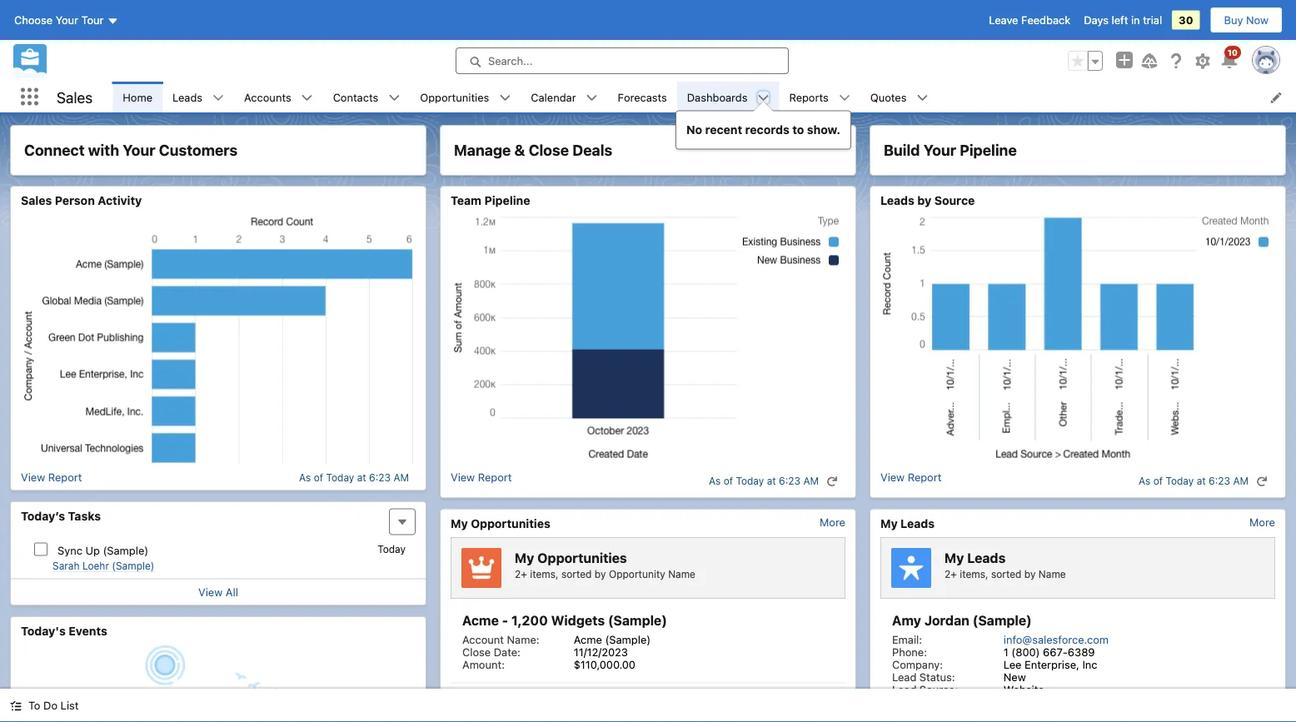 Task type: locate. For each thing, give the bounding box(es) containing it.
more link for build your pipeline
[[1250, 516, 1276, 529]]

quotes list item
[[861, 82, 939, 113]]

info@salesforce.com
[[1004, 633, 1109, 646]]

1 horizontal spatial more
[[1250, 516, 1276, 529]]

text default image up no recent records to show.
[[758, 92, 770, 104]]

2 view report from the left
[[451, 471, 512, 484]]

my inside my opportunities 2+ items, sorted by opportunity name
[[515, 550, 535, 566]]

records
[[746, 123, 790, 137]]

your inside choose your tour popup button
[[56, 14, 78, 26]]

2 vertical spatial opportunities
[[538, 550, 627, 566]]

reports
[[790, 91, 829, 103]]

dashboards
[[687, 91, 748, 103]]

opportunities link
[[410, 82, 499, 113]]

view report for customers
[[21, 471, 82, 484]]

source
[[935, 194, 975, 208]]

as for build your pipeline
[[1139, 475, 1151, 487]]

(sample) down sync up (sample) link
[[112, 561, 155, 572]]

report up today's tasks
[[48, 471, 82, 484]]

your left tour
[[56, 14, 78, 26]]

opportunities
[[420, 91, 489, 103], [471, 517, 551, 531], [538, 550, 627, 566]]

opportunities list item
[[410, 82, 521, 113]]

1 sorted from the left
[[562, 569, 592, 580]]

1
[[1004, 646, 1009, 658]]

lee enterprise, inc
[[1004, 658, 1098, 671]]

sorted up the widgets
[[562, 569, 592, 580]]

acme down the widgets
[[574, 633, 602, 646]]

view report for deals
[[451, 471, 512, 484]]

my leads link
[[881, 516, 935, 531]]

accounts list item
[[234, 82, 323, 113]]

of
[[314, 472, 323, 483], [724, 475, 734, 487], [1154, 475, 1164, 487]]

1 horizontal spatial as
[[709, 475, 721, 487]]

view for build your pipeline
[[881, 471, 905, 484]]

2 name from the left
[[1039, 569, 1067, 580]]

text default image inside calendar list item
[[586, 92, 598, 104]]

2 horizontal spatial at
[[1197, 475, 1207, 487]]

0 horizontal spatial report
[[48, 471, 82, 484]]

recent
[[706, 123, 743, 137]]

sales
[[57, 88, 93, 106], [21, 194, 52, 208]]

to
[[28, 700, 40, 712]]

text default image
[[499, 92, 511, 104], [586, 92, 598, 104], [839, 92, 851, 104], [917, 92, 929, 104], [1257, 476, 1269, 488], [10, 701, 22, 712]]

text default image inside accounts list item
[[301, 92, 313, 104]]

name
[[669, 569, 696, 580], [1039, 569, 1067, 580]]

667-
[[1044, 646, 1068, 658]]

acme - 1,200 widgets (sample)
[[463, 613, 667, 629]]

1 horizontal spatial at
[[767, 475, 776, 487]]

2 horizontal spatial am
[[1234, 475, 1249, 487]]

connect
[[24, 141, 85, 159]]

by
[[918, 194, 932, 208], [595, 569, 606, 580], [1025, 569, 1036, 580]]

sorted inside my opportunities 2+ items, sorted by opportunity name
[[562, 569, 592, 580]]

your for build
[[924, 141, 957, 159]]

2 horizontal spatial view report
[[881, 471, 942, 484]]

my leads
[[881, 517, 935, 531]]

name right opportunity
[[669, 569, 696, 580]]

text default image inside leads list item
[[213, 92, 224, 104]]

home link
[[113, 82, 163, 113]]

1 vertical spatial acme
[[574, 633, 602, 646]]

0 horizontal spatial pipeline
[[485, 194, 531, 208]]

up
[[85, 544, 100, 557]]

2+ inside "my leads 2+ items, sorted by name"
[[945, 569, 957, 580]]

as for manage & close deals
[[709, 475, 721, 487]]

close
[[529, 141, 569, 159], [463, 646, 491, 658]]

tour
[[81, 14, 104, 26]]

leads
[[173, 91, 203, 103], [881, 194, 915, 208], [901, 517, 935, 531], [968, 550, 1006, 566]]

0 horizontal spatial by
[[595, 569, 606, 580]]

team
[[451, 194, 482, 208]]

am
[[394, 472, 409, 483], [804, 475, 819, 487], [1234, 475, 1249, 487]]

sorted inside "my leads 2+ items, sorted by name"
[[992, 569, 1022, 580]]

1 horizontal spatial sales
[[57, 88, 93, 106]]

1 report from the left
[[48, 471, 82, 484]]

leads link
[[163, 82, 213, 113]]

reports list item
[[780, 82, 861, 113]]

items, inside my opportunities 2+ items, sorted by opportunity name
[[530, 569, 559, 580]]

0 horizontal spatial more
[[820, 516, 846, 529]]

sales person activity
[[21, 194, 142, 208]]

2 lead from the top
[[893, 683, 917, 696]]

as of today at 6:​23 am
[[299, 472, 409, 483], [709, 475, 819, 487], [1139, 475, 1249, 487]]

leads by source
[[881, 194, 975, 208]]

text default image left accounts
[[213, 92, 224, 104]]

text default image left to
[[10, 701, 22, 712]]

opportunities inside opportunities 'link'
[[420, 91, 489, 103]]

2 more link from the left
[[1250, 516, 1276, 529]]

no recent records to show.
[[687, 123, 841, 137]]

by for manage & close deals
[[595, 569, 606, 580]]

date:
[[494, 646, 521, 658]]

sync up (sample) link
[[58, 544, 148, 557]]

close right & at the left of page
[[529, 141, 569, 159]]

sales left person
[[21, 194, 52, 208]]

text default image right accounts
[[301, 92, 313, 104]]

items, up 1,200
[[530, 569, 559, 580]]

0 horizontal spatial sorted
[[562, 569, 592, 580]]

view report link up my leads link
[[881, 471, 942, 491]]

text default image right quotes
[[917, 92, 929, 104]]

info@salesforce.com link
[[1004, 633, 1109, 646]]

2+ inside my opportunities 2+ items, sorted by opportunity name
[[515, 569, 527, 580]]

1 vertical spatial pipeline
[[485, 194, 531, 208]]

sorted up amy jordan (sample) at the bottom of page
[[992, 569, 1022, 580]]

group
[[1069, 51, 1104, 71]]

your right with
[[123, 141, 156, 159]]

1 horizontal spatial name
[[1039, 569, 1067, 580]]

view report up my leads link
[[881, 471, 942, 484]]

no recent records to show. link
[[677, 115, 851, 145]]

2 horizontal spatial as of today at 6:​23 am
[[1139, 475, 1249, 487]]

2 horizontal spatial 6:​23
[[1209, 475, 1231, 487]]

1 vertical spatial close
[[463, 646, 491, 658]]

show more my opportunities records element
[[820, 516, 846, 529]]

by left opportunity
[[595, 569, 606, 580]]

0 horizontal spatial more link
[[820, 516, 846, 529]]

view all
[[198, 586, 238, 599]]

1 2+ from the left
[[515, 569, 527, 580]]

1 horizontal spatial view report link
[[451, 471, 512, 491]]

-
[[502, 613, 509, 629]]

text default image
[[213, 92, 224, 104], [301, 92, 313, 104], [389, 92, 400, 104], [758, 92, 770, 104], [827, 476, 838, 488]]

pipeline right team
[[485, 194, 531, 208]]

0 horizontal spatial acme
[[463, 613, 499, 629]]

sorted for close
[[562, 569, 592, 580]]

1 items, from the left
[[530, 569, 559, 580]]

text default image for quotes
[[917, 92, 929, 104]]

items,
[[530, 569, 559, 580], [960, 569, 989, 580]]

by left source
[[918, 194, 932, 208]]

to do list
[[28, 700, 79, 712]]

calendar link
[[521, 82, 586, 113]]

1,200
[[512, 613, 548, 629]]

6:​23 for manage & close deals
[[779, 475, 801, 487]]

view for manage & close deals
[[451, 471, 475, 484]]

my for my opportunities 2+ items, sorted by opportunity name
[[515, 550, 535, 566]]

0 horizontal spatial at
[[357, 472, 366, 483]]

0 horizontal spatial close
[[463, 646, 491, 658]]

2+ up 1,200
[[515, 569, 527, 580]]

1 horizontal spatial more link
[[1250, 516, 1276, 529]]

2 items, from the left
[[960, 569, 989, 580]]

pipeline up source
[[960, 141, 1017, 159]]

view report link up today's
[[21, 471, 82, 484]]

view report link for customers
[[21, 471, 82, 484]]

0 horizontal spatial view report link
[[21, 471, 82, 484]]

0 horizontal spatial as
[[299, 472, 311, 483]]

1 horizontal spatial sorted
[[992, 569, 1022, 580]]

view up my opportunities
[[451, 471, 475, 484]]

view report up today's
[[21, 471, 82, 484]]

contacts
[[333, 91, 379, 103]]

at for manage & close deals
[[767, 475, 776, 487]]

view report link
[[21, 471, 82, 484], [451, 471, 512, 491], [881, 471, 942, 491]]

leads inside "my leads 2+ items, sorted by name"
[[968, 550, 1006, 566]]

0 vertical spatial sales
[[57, 88, 93, 106]]

10 button
[[1220, 46, 1242, 71]]

2+ for &
[[515, 569, 527, 580]]

text default image right the contacts
[[389, 92, 400, 104]]

by inside my opportunities 2+ items, sorted by opportunity name
[[595, 569, 606, 580]]

1 horizontal spatial items,
[[960, 569, 989, 580]]

1 horizontal spatial as of today at 6:​23 am
[[709, 475, 819, 487]]

your right build
[[924, 141, 957, 159]]

manage & close deals
[[454, 141, 613, 159]]

1 horizontal spatial by
[[918, 194, 932, 208]]

0 vertical spatial acme
[[463, 613, 499, 629]]

1 vertical spatial opportunities
[[471, 517, 551, 531]]

view report link up my opportunities
[[451, 471, 512, 491]]

1 horizontal spatial acme
[[574, 633, 602, 646]]

as of today at 6:​23 am for manage & close deals
[[709, 475, 819, 487]]

items, up amy jordan (sample) at the bottom of page
[[960, 569, 989, 580]]

text default image down search...
[[499, 92, 511, 104]]

text default image for calendar
[[586, 92, 598, 104]]

text default image inside contacts list item
[[389, 92, 400, 104]]

0 horizontal spatial sales
[[21, 194, 52, 208]]

view all link
[[198, 586, 238, 599]]

opportunities inside my opportunities 2+ items, sorted by opportunity name
[[538, 550, 627, 566]]

sorted
[[562, 569, 592, 580], [992, 569, 1022, 580]]

lead down "company:" at the bottom
[[893, 683, 917, 696]]

1 horizontal spatial am
[[804, 475, 819, 487]]

new
[[1004, 671, 1027, 683]]

1 horizontal spatial view report
[[451, 471, 512, 484]]

with
[[88, 141, 119, 159]]

lead
[[893, 671, 917, 683], [893, 683, 917, 696]]

2 more from the left
[[1250, 516, 1276, 529]]

1 horizontal spatial 6:​23
[[779, 475, 801, 487]]

opportunities for my opportunities
[[471, 517, 551, 531]]

opportunities inside my opportunities link
[[471, 517, 551, 531]]

more link for manage & close deals
[[820, 516, 846, 529]]

2 view report link from the left
[[451, 471, 512, 491]]

account
[[463, 633, 504, 646]]

0 horizontal spatial 2+
[[515, 569, 527, 580]]

2+
[[515, 569, 527, 580], [945, 569, 957, 580]]

my opportunities
[[451, 517, 551, 531]]

more for manage & close deals
[[820, 516, 846, 529]]

of for build your pipeline
[[1154, 475, 1164, 487]]

0 horizontal spatial as of today at 6:​23 am
[[299, 472, 409, 483]]

2 horizontal spatial view report link
[[881, 471, 942, 491]]

feedback
[[1022, 14, 1071, 26]]

2 horizontal spatial report
[[908, 471, 942, 484]]

by inside "my leads 2+ items, sorted by name"
[[1025, 569, 1036, 580]]

2 horizontal spatial your
[[924, 141, 957, 159]]

close date:
[[463, 646, 521, 658]]

sync up (sample) sarah loehr (sample)
[[53, 544, 155, 572]]

acme up the "account"
[[463, 613, 499, 629]]

0 horizontal spatial your
[[56, 14, 78, 26]]

no recent records to show. list item
[[676, 82, 852, 150]]

0 horizontal spatial view report
[[21, 471, 82, 484]]

sarah
[[53, 561, 80, 572]]

2 horizontal spatial as
[[1139, 475, 1151, 487]]

calendar list item
[[521, 82, 608, 113]]

lead down phone:
[[893, 671, 917, 683]]

name inside my opportunities 2+ items, sorted by opportunity name
[[669, 569, 696, 580]]

my inside "my leads 2+ items, sorted by name"
[[945, 550, 965, 566]]

quotes
[[871, 91, 907, 103]]

text default image right calendar
[[586, 92, 598, 104]]

view report up my opportunities
[[451, 471, 512, 484]]

view up my leads
[[881, 471, 905, 484]]

my
[[451, 517, 468, 531], [881, 517, 898, 531], [515, 550, 535, 566], [945, 550, 965, 566]]

inc
[[1083, 658, 1098, 671]]

(sample) up acme (sample)
[[608, 613, 667, 629]]

0 vertical spatial opportunities
[[420, 91, 489, 103]]

by up info@salesforce.com
[[1025, 569, 1036, 580]]

6:​23 for build your pipeline
[[1209, 475, 1231, 487]]

2 report from the left
[[478, 471, 512, 484]]

text default image inside quotes list item
[[917, 92, 929, 104]]

0 vertical spatial pipeline
[[960, 141, 1017, 159]]

text default image inside opportunities 'list item'
[[499, 92, 511, 104]]

sales up connect
[[57, 88, 93, 106]]

name up info@salesforce.com
[[1039, 569, 1067, 580]]

report up my leads link
[[908, 471, 942, 484]]

today
[[326, 472, 354, 483], [736, 475, 765, 487], [1166, 475, 1195, 487], [378, 544, 406, 556]]

items, for close
[[530, 569, 559, 580]]

text default image inside reports 'list item'
[[839, 92, 851, 104]]

lead for lead source:
[[893, 683, 917, 696]]

1 horizontal spatial of
[[724, 475, 734, 487]]

$110,000.00
[[574, 658, 636, 671]]

2+ up jordan
[[945, 569, 957, 580]]

0 horizontal spatial of
[[314, 472, 323, 483]]

accounts link
[[234, 82, 301, 113]]

text default image for reports
[[839, 92, 851, 104]]

view left the all
[[198, 586, 223, 599]]

build your pipeline
[[884, 141, 1017, 159]]

acme
[[463, 613, 499, 629], [574, 633, 602, 646]]

today's tasks
[[21, 509, 101, 523]]

1 horizontal spatial your
[[123, 141, 156, 159]]

close left date:
[[463, 646, 491, 658]]

report for deals
[[478, 471, 512, 484]]

1 horizontal spatial close
[[529, 141, 569, 159]]

1 more link from the left
[[820, 516, 846, 529]]

amy jordan (sample)
[[893, 613, 1032, 629]]

0 horizontal spatial items,
[[530, 569, 559, 580]]

1 name from the left
[[669, 569, 696, 580]]

1 lead from the top
[[893, 671, 917, 683]]

report up my opportunities
[[478, 471, 512, 484]]

my opportunities link
[[451, 516, 551, 531]]

website
[[1004, 683, 1045, 696]]

6:​23
[[369, 472, 391, 483], [779, 475, 801, 487], [1209, 475, 1231, 487]]

1 more from the left
[[820, 516, 846, 529]]

1 view report link from the left
[[21, 471, 82, 484]]

your for choose
[[56, 14, 78, 26]]

text default image right reports
[[839, 92, 851, 104]]

0 horizontal spatial 6:​23
[[369, 472, 391, 483]]

view report
[[21, 471, 82, 484], [451, 471, 512, 484], [881, 471, 942, 484]]

1 view report from the left
[[21, 471, 82, 484]]

my for my opportunities
[[451, 517, 468, 531]]

view up today's
[[21, 471, 45, 484]]

text default image for contacts
[[389, 92, 400, 104]]

show more my leads records element
[[1250, 516, 1276, 529]]

0 horizontal spatial name
[[669, 569, 696, 580]]

2 horizontal spatial by
[[1025, 569, 1036, 580]]

search... button
[[456, 48, 789, 74]]

items, inside "my leads 2+ items, sorted by name"
[[960, 569, 989, 580]]

buy now button
[[1211, 7, 1284, 33]]

no recent records to show. list
[[113, 82, 1297, 150]]

1 horizontal spatial 2+
[[945, 569, 957, 580]]

1 vertical spatial sales
[[21, 194, 52, 208]]

by for build your pipeline
[[1025, 569, 1036, 580]]

opportunity
[[609, 569, 666, 580]]

more link
[[820, 516, 846, 529], [1250, 516, 1276, 529]]

2 horizontal spatial of
[[1154, 475, 1164, 487]]

2 sorted from the left
[[992, 569, 1022, 580]]

2+ for your
[[945, 569, 957, 580]]

1 horizontal spatial report
[[478, 471, 512, 484]]

2 2+ from the left
[[945, 569, 957, 580]]



Task type: describe. For each thing, give the bounding box(es) containing it.
my opportunities 2+ items, sorted by opportunity name
[[515, 550, 696, 580]]

at for build your pipeline
[[1197, 475, 1207, 487]]

activity
[[98, 194, 142, 208]]

sorted for pipeline
[[992, 569, 1022, 580]]

home
[[123, 91, 153, 103]]

10
[[1228, 48, 1239, 57]]

person
[[55, 194, 95, 208]]

contacts list item
[[323, 82, 410, 113]]

today's
[[21, 509, 65, 523]]

quotes link
[[861, 82, 917, 113]]

forecasts
[[618, 91, 667, 103]]

sales for sales
[[57, 88, 93, 106]]

3 view report link from the left
[[881, 471, 942, 491]]

customers
[[159, 141, 238, 159]]

days
[[1085, 14, 1109, 26]]

my leads 2+ items, sorted by name
[[945, 550, 1067, 580]]

now
[[1247, 14, 1269, 26]]

text default image inside no recent records to show. list item
[[758, 92, 770, 104]]

team pipeline
[[451, 194, 531, 208]]

0 horizontal spatial am
[[394, 472, 409, 483]]

am for build
[[1234, 475, 1249, 487]]

text default image up show more my leads records element
[[1257, 476, 1269, 488]]

view for connect with your customers
[[21, 471, 45, 484]]

today's
[[21, 624, 66, 638]]

left
[[1112, 14, 1129, 26]]

buy now
[[1225, 14, 1269, 26]]

acme for acme (sample)
[[574, 633, 602, 646]]

name inside "my leads 2+ items, sorted by name"
[[1039, 569, 1067, 580]]

contacts link
[[323, 82, 389, 113]]

connect with your customers
[[24, 141, 238, 159]]

calendar
[[531, 91, 576, 103]]

source:
[[920, 683, 959, 696]]

no
[[687, 123, 703, 137]]

email:
[[893, 633, 923, 646]]

to
[[793, 123, 805, 137]]

of for manage & close deals
[[724, 475, 734, 487]]

reports link
[[780, 82, 839, 113]]

lead for lead status:
[[893, 671, 917, 683]]

items, for pipeline
[[960, 569, 989, 580]]

buy
[[1225, 14, 1244, 26]]

view report link for deals
[[451, 471, 512, 491]]

text default image inside to do list button
[[10, 701, 22, 712]]

choose your tour button
[[13, 7, 120, 33]]

lee
[[1004, 658, 1022, 671]]

account name:
[[463, 633, 540, 646]]

11/12/2023
[[574, 646, 628, 658]]

(800)
[[1012, 646, 1041, 658]]

0 vertical spatial close
[[529, 141, 569, 159]]

acme (sample)
[[574, 633, 651, 646]]

jordan
[[925, 613, 970, 629]]

manage
[[454, 141, 511, 159]]

forecasts link
[[608, 82, 677, 113]]

sales for sales person activity
[[21, 194, 52, 208]]

trial
[[1144, 14, 1163, 26]]

deals
[[573, 141, 613, 159]]

accounts
[[244, 91, 291, 103]]

lead source:
[[893, 683, 959, 696]]

acme for acme - 1,200 widgets (sample)
[[463, 613, 499, 629]]

status:
[[920, 671, 956, 683]]

all
[[226, 586, 238, 599]]

choose your tour
[[14, 14, 104, 26]]

events
[[69, 624, 107, 638]]

(sample) up sarah loehr (sample) link
[[103, 544, 148, 557]]

my for my leads 2+ items, sorted by name
[[945, 550, 965, 566]]

leave feedback
[[990, 14, 1071, 26]]

do
[[43, 700, 58, 712]]

leads list item
[[163, 82, 234, 113]]

(sample) up $110,000.00 on the left bottom
[[605, 633, 651, 646]]

text default image for leads
[[213, 92, 224, 104]]

amount:
[[463, 658, 505, 671]]

search...
[[488, 55, 533, 67]]

loehr
[[82, 561, 109, 572]]

3 view report from the left
[[881, 471, 942, 484]]

report for customers
[[48, 471, 82, 484]]

leave feedback link
[[990, 14, 1071, 26]]

sarah loehr (sample) link
[[53, 561, 155, 573]]

opportunities for my opportunities 2+ items, sorted by opportunity name
[[538, 550, 627, 566]]

show.
[[807, 123, 841, 137]]

widgets
[[551, 613, 605, 629]]

(sample) up 1
[[973, 613, 1032, 629]]

leads inside list item
[[173, 91, 203, 103]]

30
[[1179, 14, 1194, 26]]

6389
[[1068, 646, 1096, 658]]

text default image for accounts
[[301, 92, 313, 104]]

in
[[1132, 14, 1141, 26]]

my for my leads
[[881, 517, 898, 531]]

tasks
[[68, 509, 101, 523]]

as of today at 6:​23 am for build your pipeline
[[1139, 475, 1249, 487]]

1 horizontal spatial pipeline
[[960, 141, 1017, 159]]

3 report from the left
[[908, 471, 942, 484]]

days left in trial
[[1085, 14, 1163, 26]]

dashboards link
[[677, 82, 758, 113]]

more for build your pipeline
[[1250, 516, 1276, 529]]

am for manage
[[804, 475, 819, 487]]

phone:
[[893, 646, 928, 658]]

build
[[884, 141, 921, 159]]

text default image up show more my opportunities records element
[[827, 476, 838, 488]]

today's events
[[21, 624, 107, 638]]

text default image for opportunities
[[499, 92, 511, 104]]

enterprise,
[[1025, 658, 1080, 671]]



Task type: vqa. For each thing, say whether or not it's contained in the screenshot.
$110,000.00
yes



